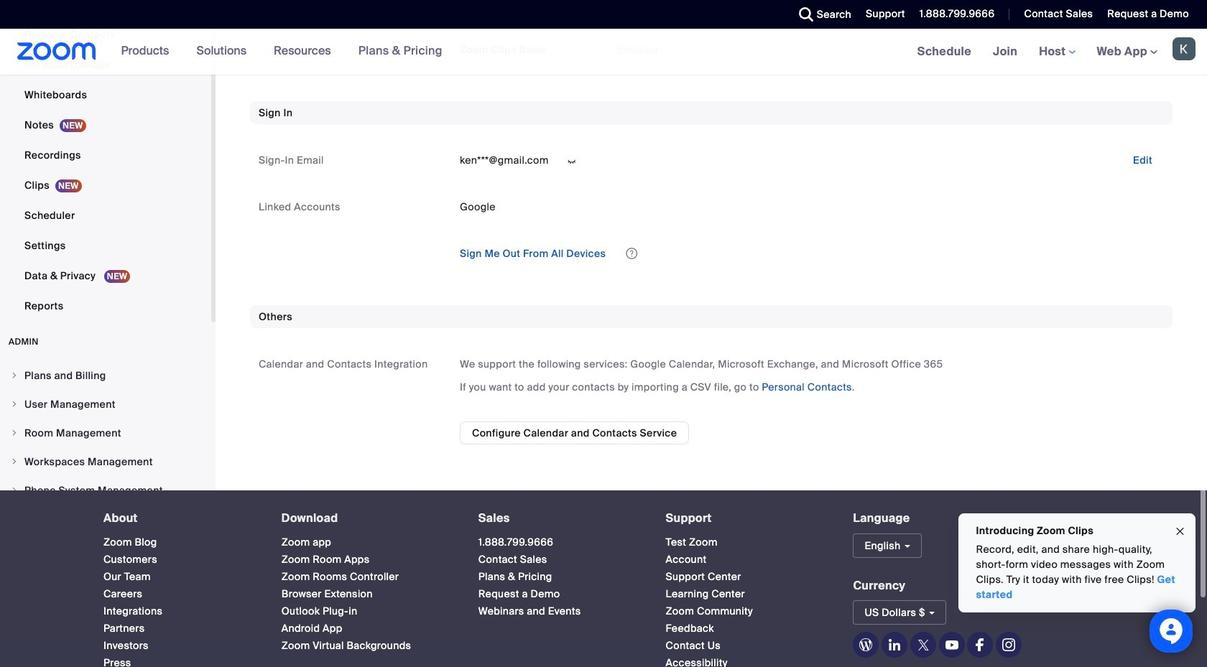 Task type: vqa. For each thing, say whether or not it's contained in the screenshot.
PM popup button
no



Task type: describe. For each thing, give the bounding box(es) containing it.
1 right image from the top
[[10, 372, 19, 380]]

side navigation navigation
[[0, 0, 216, 564]]

2 heading from the left
[[282, 513, 453, 525]]

admin menu menu
[[0, 362, 211, 564]]

3 right image from the top
[[10, 487, 19, 495]]

product information navigation
[[110, 29, 454, 75]]

1 heading from the left
[[104, 513, 256, 525]]

5 menu item from the top
[[0, 477, 211, 505]]

learn more about signing out from all devices image
[[625, 249, 639, 259]]

1 menu item from the top
[[0, 362, 211, 390]]

3 menu item from the top
[[0, 420, 211, 447]]

personal menu menu
[[0, 0, 211, 322]]



Task type: locate. For each thing, give the bounding box(es) containing it.
4 menu item from the top
[[0, 449, 211, 476]]

0 vertical spatial right image
[[10, 372, 19, 380]]

4 heading from the left
[[666, 513, 828, 525]]

1 right image from the top
[[10, 429, 19, 438]]

right image for 2nd menu item from the bottom
[[10, 458, 19, 467]]

close image
[[1176, 524, 1187, 540]]

2 vertical spatial right image
[[10, 487, 19, 495]]

banner
[[0, 29, 1208, 75]]

right image for 3rd menu item
[[10, 429, 19, 438]]

1 vertical spatial right image
[[10, 458, 19, 467]]

meetings navigation
[[907, 29, 1208, 75]]

2 right image from the top
[[10, 458, 19, 467]]

2 right image from the top
[[10, 400, 19, 409]]

profile picture image
[[1173, 37, 1196, 60]]

menu item
[[0, 362, 211, 390], [0, 391, 211, 418], [0, 420, 211, 447], [0, 449, 211, 476], [0, 477, 211, 505]]

1 vertical spatial right image
[[10, 400, 19, 409]]

application
[[449, 241, 1165, 265]]

zoom logo image
[[17, 42, 96, 60]]

right image
[[10, 372, 19, 380], [10, 400, 19, 409], [10, 487, 19, 495]]

0 vertical spatial right image
[[10, 429, 19, 438]]

2 menu item from the top
[[0, 391, 211, 418]]

right image
[[10, 429, 19, 438], [10, 458, 19, 467]]

heading
[[104, 513, 256, 525], [282, 513, 453, 525], [479, 513, 640, 525], [666, 513, 828, 525]]

3 heading from the left
[[479, 513, 640, 525]]



